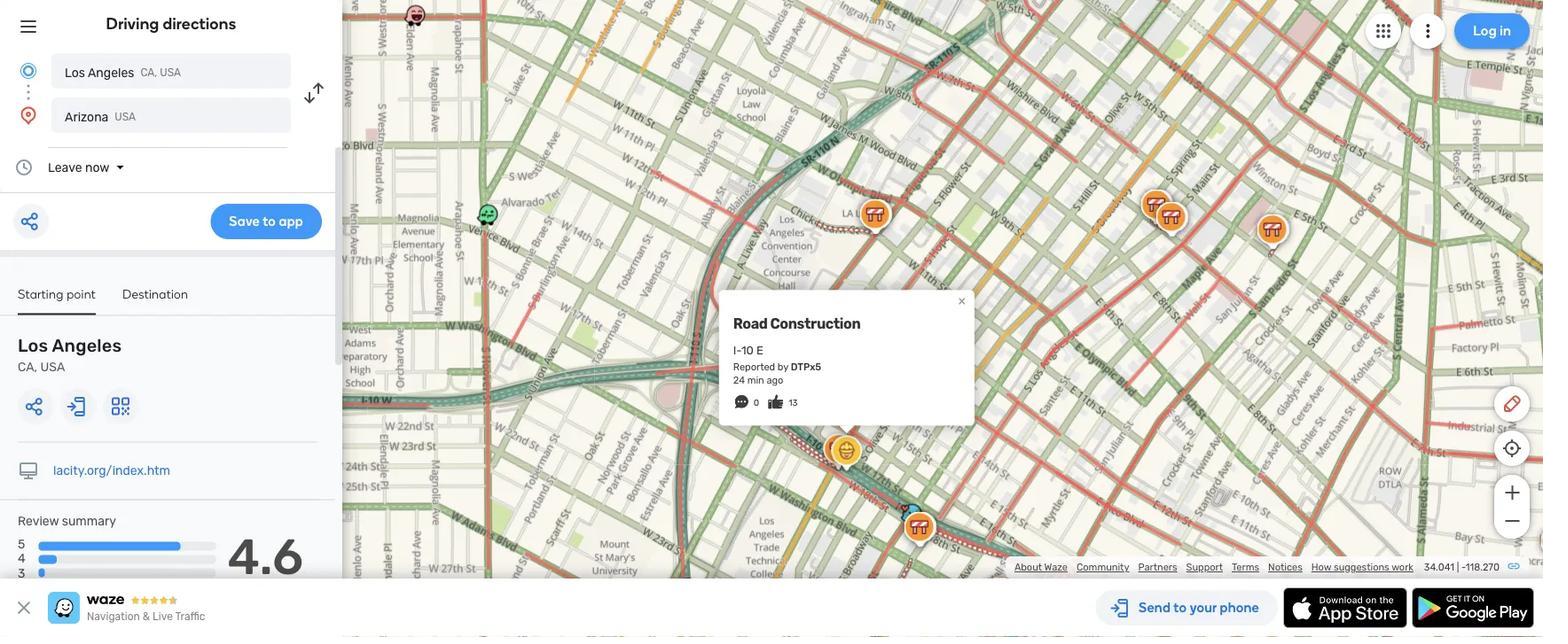 Task type: vqa. For each thing, say whether or not it's contained in the screenshot.
the bottom Angeles
yes



Task type: locate. For each thing, give the bounding box(es) containing it.
1 vertical spatial los
[[18, 336, 48, 357]]

computer image
[[18, 461, 39, 482]]

usa
[[160, 67, 181, 79], [115, 111, 136, 123], [40, 360, 65, 375]]

point
[[67, 287, 96, 302]]

13
[[789, 398, 798, 409]]

construction
[[771, 316, 861, 332]]

review summary
[[18, 515, 116, 529]]

los angeles ca, usa down starting point button
[[18, 336, 122, 375]]

×
[[959, 293, 966, 310]]

community link
[[1077, 562, 1130, 574]]

arizona
[[65, 110, 109, 124]]

los down starting point button
[[18, 336, 48, 357]]

0 horizontal spatial usa
[[40, 360, 65, 375]]

directions
[[163, 14, 236, 33]]

los angeles ca, usa
[[65, 65, 181, 80], [18, 336, 122, 375]]

by
[[778, 361, 789, 373]]

usa down starting point button
[[40, 360, 65, 375]]

0 horizontal spatial los
[[18, 336, 48, 357]]

how suggestions work link
[[1312, 562, 1414, 574]]

34.041 | -118.270
[[1425, 562, 1500, 574]]

lacity.org/index.htm link
[[53, 464, 170, 479]]

angeles up arizona usa
[[88, 65, 134, 80]]

ca, down driving
[[141, 67, 157, 79]]

current location image
[[18, 60, 39, 82]]

summary
[[62, 515, 116, 529]]

1 horizontal spatial los
[[65, 65, 85, 80]]

arizona usa
[[65, 110, 136, 124]]

los up arizona
[[65, 65, 85, 80]]

0 vertical spatial ca,
[[141, 67, 157, 79]]

118.270
[[1467, 562, 1500, 574]]

1 vertical spatial angeles
[[52, 336, 122, 357]]

starting point button
[[18, 287, 96, 315]]

1 vertical spatial los angeles ca, usa
[[18, 336, 122, 375]]

i-10 e reported by dtpx5 24 min ago
[[734, 344, 822, 387]]

pencil image
[[1502, 394, 1523, 415]]

1 vertical spatial usa
[[115, 111, 136, 123]]

review
[[18, 515, 59, 529]]

ago
[[767, 375, 784, 387]]

leave
[[48, 160, 82, 175]]

road construction
[[734, 316, 861, 332]]

0 horizontal spatial ca,
[[18, 360, 37, 375]]

terms
[[1232, 562, 1260, 574]]

1 vertical spatial ca,
[[18, 360, 37, 375]]

0 vertical spatial los
[[65, 65, 85, 80]]

0 vertical spatial angeles
[[88, 65, 134, 80]]

2 vertical spatial usa
[[40, 360, 65, 375]]

navigation
[[87, 611, 140, 624]]

usa down driving directions
[[160, 67, 181, 79]]

driving directions
[[106, 14, 236, 33]]

los
[[65, 65, 85, 80], [18, 336, 48, 357]]

1 horizontal spatial ca,
[[141, 67, 157, 79]]

1 horizontal spatial usa
[[115, 111, 136, 123]]

min
[[748, 375, 765, 387]]

4.6
[[228, 528, 304, 587]]

lacity.org/index.htm
[[53, 464, 170, 479]]

los inside los angeles ca, usa
[[18, 336, 48, 357]]

0 vertical spatial usa
[[160, 67, 181, 79]]

4
[[18, 552, 25, 567]]

angeles down point
[[52, 336, 122, 357]]

los angeles ca, usa down driving
[[65, 65, 181, 80]]

usa right arizona
[[115, 111, 136, 123]]

waze
[[1045, 562, 1068, 574]]

i-
[[734, 344, 742, 358]]

ca, down starting point button
[[18, 360, 37, 375]]

driving
[[106, 14, 159, 33]]

angeles
[[88, 65, 134, 80], [52, 336, 122, 357]]

live
[[153, 611, 173, 624]]

ca,
[[141, 67, 157, 79], [18, 360, 37, 375]]

navigation & live traffic
[[87, 611, 205, 624]]



Task type: describe. For each thing, give the bounding box(es) containing it.
about waze link
[[1015, 562, 1068, 574]]

partners link
[[1139, 562, 1178, 574]]

road
[[734, 316, 768, 332]]

leave now
[[48, 160, 110, 175]]

zoom out image
[[1502, 511, 1524, 532]]

10
[[742, 344, 754, 358]]

suggestions
[[1335, 562, 1390, 574]]

about waze community partners support terms notices how suggestions work
[[1015, 562, 1414, 574]]

location image
[[18, 105, 39, 126]]

traffic
[[175, 611, 205, 624]]

terms link
[[1232, 562, 1260, 574]]

link image
[[1507, 560, 1522, 574]]

support
[[1187, 562, 1224, 574]]

clock image
[[13, 157, 35, 178]]

2 horizontal spatial usa
[[160, 67, 181, 79]]

&
[[143, 611, 150, 624]]

reported
[[734, 361, 776, 373]]

24
[[734, 375, 745, 387]]

dtpx5
[[791, 361, 822, 373]]

community
[[1077, 562, 1130, 574]]

0 vertical spatial los angeles ca, usa
[[65, 65, 181, 80]]

3
[[18, 566, 25, 581]]

starting point
[[18, 287, 96, 302]]

support link
[[1187, 562, 1224, 574]]

5
[[18, 538, 25, 552]]

|
[[1458, 562, 1460, 574]]

angeles inside los angeles ca, usa
[[52, 336, 122, 357]]

notices link
[[1269, 562, 1303, 574]]

e
[[757, 344, 764, 358]]

destination
[[122, 287, 188, 302]]

how
[[1312, 562, 1332, 574]]

now
[[85, 160, 110, 175]]

work
[[1392, 562, 1414, 574]]

notices
[[1269, 562, 1303, 574]]

x image
[[13, 598, 35, 619]]

× link
[[955, 293, 971, 310]]

destination button
[[122, 287, 188, 314]]

starting
[[18, 287, 63, 302]]

0
[[754, 398, 760, 409]]

zoom in image
[[1502, 483, 1524, 504]]

-
[[1462, 562, 1467, 574]]

usa inside arizona usa
[[115, 111, 136, 123]]

5 4 3
[[18, 538, 25, 581]]

34.041
[[1425, 562, 1455, 574]]

about
[[1015, 562, 1043, 574]]

partners
[[1139, 562, 1178, 574]]



